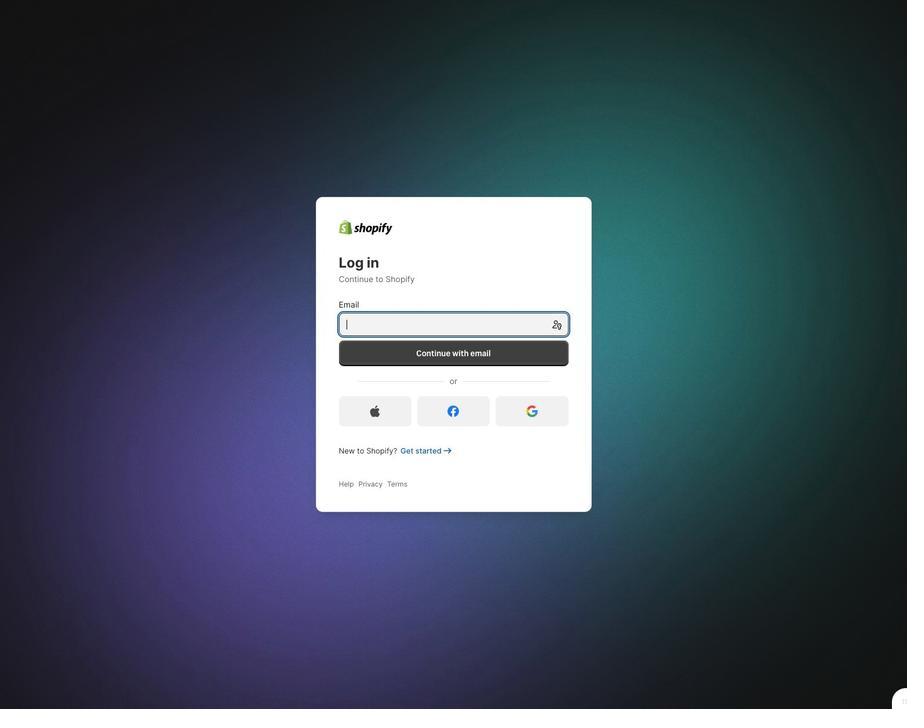 Task type: locate. For each thing, give the bounding box(es) containing it.
0 horizontal spatial size 16 image
[[448, 406, 460, 418]]

None email field
[[340, 313, 547, 337]]

2 size 16 image from the left
[[526, 406, 538, 418]]

None text field
[[340, 313, 582, 337]]

1 horizontal spatial size 16 image
[[526, 406, 538, 418]]

size 16 image
[[448, 406, 460, 418], [526, 406, 538, 418]]



Task type: vqa. For each thing, say whether or not it's contained in the screenshot.
size 16 image
yes



Task type: describe. For each thing, give the bounding box(es) containing it.
log in to shopify image
[[339, 220, 392, 236]]

size 16 image
[[369, 406, 381, 418]]

1 size 16 image from the left
[[448, 406, 460, 418]]



